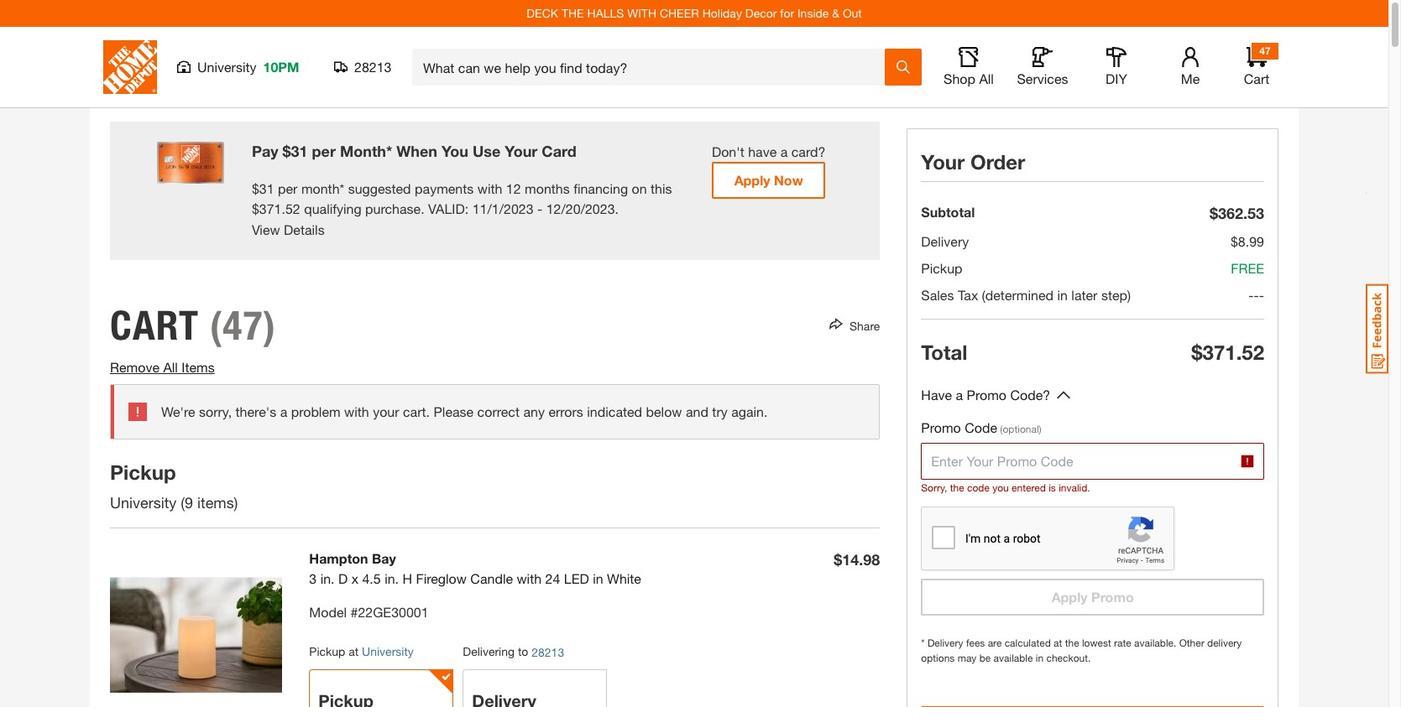Task type: locate. For each thing, give the bounding box(es) containing it.
h
[[403, 571, 412, 587]]

pickup up university ( 9 item s )
[[110, 461, 176, 485]]

apply inside button
[[734, 172, 770, 188]]

0 horizontal spatial promo
[[921, 420, 961, 436]]

presentation image
[[157, 142, 225, 184]]

cart.
[[403, 404, 430, 420]]

pickup down model
[[309, 645, 345, 659]]

1 horizontal spatial apply
[[1052, 589, 1088, 605]]

1 vertical spatial apply
[[1052, 589, 1088, 605]]

1 vertical spatial a
[[956, 387, 963, 403]]

1 horizontal spatial with
[[477, 180, 502, 196]]

0 vertical spatial apply
[[734, 172, 770, 188]]

with left 24
[[517, 571, 542, 587]]

apply down have
[[734, 172, 770, 188]]

0 vertical spatial pickup
[[921, 260, 963, 276]]

0 horizontal spatial apply
[[734, 172, 770, 188]]

28213 inside delivering to 28213
[[532, 646, 564, 660]]

all right shop
[[979, 71, 994, 86]]

0 vertical spatial 28213
[[354, 59, 392, 75]]

we're
[[161, 404, 195, 420]]

product image
[[110, 549, 282, 708]]

share
[[850, 319, 880, 333]]

in. left h on the left bottom of the page
[[385, 571, 399, 587]]

(determined
[[982, 287, 1054, 303]]

lowest
[[1082, 637, 1111, 650]]

with left 12
[[477, 180, 502, 196]]

university left '10pm'
[[197, 59, 256, 75]]

other
[[1179, 637, 1204, 650]]

qualifying
[[304, 200, 362, 216]]

a right have at the bottom
[[956, 387, 963, 403]]

2 vertical spatial pickup
[[309, 645, 345, 659]]

holiday
[[702, 6, 742, 20]]

3
[[309, 571, 317, 587]]

1 horizontal spatial pickup
[[309, 645, 345, 659]]

promo inside have a promo code? link
[[967, 387, 1007, 403]]

0 horizontal spatial in
[[593, 571, 603, 587]]

What can we help you find today? search field
[[423, 50, 884, 85]]

checkout.
[[1046, 652, 1091, 665]]

decor
[[745, 6, 777, 20]]

d
[[338, 571, 348, 587]]

me
[[1181, 71, 1200, 86]]

2 vertical spatial in
[[1036, 652, 1044, 665]]

1 horizontal spatial in.
[[385, 571, 399, 587]]

apply
[[734, 172, 770, 188], [1052, 589, 1088, 605]]

all
[[979, 71, 994, 86], [163, 360, 178, 376]]

with left the your
[[344, 404, 369, 420]]

1 horizontal spatial a
[[781, 144, 788, 160]]

entered
[[1012, 482, 1046, 494]]

available
[[994, 652, 1033, 665]]

apply for apply now
[[734, 172, 770, 188]]

in down calculated
[[1036, 652, 1044, 665]]

1 horizontal spatial 28213
[[532, 646, 564, 660]]

your right the use
[[505, 142, 538, 160]]

apply promo button
[[921, 579, 1264, 616]]

s
[[226, 494, 234, 512]]

2 vertical spatial university
[[362, 645, 414, 659]]

1 horizontal spatial your
[[921, 150, 965, 174]]

code
[[967, 482, 990, 494]]

22ge30001
[[358, 605, 429, 621]]

we're sorry, there's a problem with your cart. please correct any errors indicated below and try again.
[[161, 404, 768, 420]]

2 vertical spatial a
[[280, 404, 287, 420]]

0 vertical spatial a
[[781, 144, 788, 160]]

pickup up sales
[[921, 260, 963, 276]]

1 horizontal spatial promo
[[967, 387, 1007, 403]]

$ right pay
[[283, 142, 291, 160]]

2 horizontal spatial promo
[[1091, 589, 1134, 605]]

in right led
[[593, 571, 603, 587]]

promo down have at the bottom
[[921, 420, 961, 436]]

per up 371.52
[[278, 180, 298, 196]]

1 horizontal spatial per
[[312, 142, 336, 160]]

2 horizontal spatial pickup
[[921, 260, 963, 276]]

0 horizontal spatial the
[[950, 482, 964, 494]]

apply inside button
[[1052, 589, 1088, 605]]

)
[[234, 494, 238, 512]]

1 vertical spatial 31
[[259, 180, 274, 196]]

0 horizontal spatial a
[[280, 404, 287, 420]]

*
[[921, 637, 925, 650]]

item
[[197, 494, 226, 512]]

0 horizontal spatial all
[[163, 360, 178, 376]]

promo up promo code (optional)
[[967, 387, 1007, 403]]

Enter Your Promo Code text field
[[921, 443, 1241, 480]]

1 vertical spatial 28213
[[532, 646, 564, 660]]

per up 'month*'
[[312, 142, 336, 160]]

12
[[506, 180, 521, 196]]

cart
[[1244, 71, 1270, 86]]

1 vertical spatial university
[[110, 494, 177, 512]]

2 horizontal spatial university
[[362, 645, 414, 659]]

apply up lowest
[[1052, 589, 1088, 605]]

0 vertical spatial promo
[[967, 387, 1007, 403]]

promo inside apply promo button
[[1091, 589, 1134, 605]]

step)
[[1101, 287, 1131, 303]]

the left code
[[950, 482, 964, 494]]

university left (
[[110, 494, 177, 512]]

1 horizontal spatial university
[[197, 59, 256, 75]]

31
[[291, 142, 308, 160], [259, 180, 274, 196]]

fees
[[966, 637, 985, 650]]

31 up 371.52
[[259, 180, 274, 196]]

options
[[921, 652, 955, 665]]

the inside * delivery fees are calculated at the lowest rate available. other delivery options may be available in checkout.
[[1065, 637, 1079, 650]]

47
[[1260, 44, 1271, 57]]

a right have
[[781, 144, 788, 160]]

cheer
[[660, 6, 699, 20]]

0 vertical spatial university
[[197, 59, 256, 75]]

1 horizontal spatial the
[[1065, 637, 1079, 650]]

payments
[[415, 180, 474, 196]]

0 horizontal spatial with
[[344, 404, 369, 420]]

month*
[[340, 142, 392, 160]]

371.52 qualifying purchase. valid: 11/1/2023 - 12/20/2023. view details
[[252, 200, 619, 238]]

university down 22ge30001
[[362, 645, 414, 659]]

invalid.
[[1059, 482, 1090, 494]]

-
[[537, 200, 543, 216], [1249, 287, 1254, 303], [1254, 287, 1259, 303], [1259, 287, 1264, 303]]

white
[[607, 571, 641, 587]]

1 horizontal spatial at
[[1054, 637, 1062, 650]]

deck the halls with cheer holiday decor for inside & out link
[[527, 6, 862, 20]]

- inside 371.52 qualifying purchase. valid: 11/1/2023 - 12/20/2023. view details
[[537, 200, 543, 216]]

have
[[921, 387, 952, 403]]

1 vertical spatial with
[[344, 404, 369, 420]]

inside
[[798, 6, 829, 20]]

sorry, the code you entered is invalid.
[[921, 482, 1090, 494]]

university ( 9 item s )
[[110, 494, 242, 512]]

11/1/2023
[[472, 200, 534, 216]]

0 vertical spatial all
[[979, 71, 994, 86]]

2 vertical spatial promo
[[1091, 589, 1134, 605]]

below
[[646, 404, 682, 420]]

delivery down subtotal
[[921, 233, 969, 249]]

again.
[[731, 404, 768, 420]]

a right there's
[[280, 404, 287, 420]]

12/20/2023.
[[546, 200, 619, 216]]

delivering to 28213
[[463, 645, 564, 660]]

we're sorry, there's a problem with your cart. please correct any errors indicated below and try again. alert
[[110, 385, 880, 440]]

the home depot logo image
[[103, 40, 157, 94]]

2 vertical spatial $
[[252, 200, 259, 216]]

all left the items
[[163, 360, 178, 376]]

the
[[562, 6, 584, 20]]

in inside the hampton bay 3 in. d x 4.5 in. h fireglow candle with 24 led in white
[[593, 571, 603, 587]]

the up checkout.
[[1065, 637, 1079, 650]]

2 in. from the left
[[385, 571, 399, 587]]

1 horizontal spatial in
[[1036, 652, 1044, 665]]

$ up 'view'
[[252, 200, 259, 216]]

your up subtotal
[[921, 150, 965, 174]]

at inside * delivery fees are calculated at the lowest rate available. other delivery options may be available in checkout.
[[1054, 637, 1062, 650]]

in. right 3
[[320, 571, 335, 587]]

0 horizontal spatial university
[[110, 494, 177, 512]]

your
[[505, 142, 538, 160], [921, 150, 965, 174]]

with
[[477, 180, 502, 196], [344, 404, 369, 420], [517, 571, 542, 587]]

have a promo code? link
[[921, 385, 1050, 406]]

led
[[564, 571, 589, 587]]

31 right pay
[[291, 142, 308, 160]]

month*
[[301, 180, 344, 196]]

a
[[781, 144, 788, 160], [956, 387, 963, 403], [280, 404, 287, 420]]

2 horizontal spatial a
[[956, 387, 963, 403]]

me button
[[1164, 47, 1217, 87]]

0 horizontal spatial in.
[[320, 571, 335, 587]]

shop
[[944, 71, 976, 86]]

0 horizontal spatial pickup
[[110, 461, 176, 485]]

promo up 'rate'
[[1091, 589, 1134, 605]]

this
[[651, 180, 672, 196]]

delivery up options
[[928, 637, 963, 650]]

remove all items link
[[110, 360, 215, 376]]

all inside button
[[979, 71, 994, 86]]

1 vertical spatial all
[[163, 360, 178, 376]]

1 vertical spatial delivery
[[928, 637, 963, 650]]

0 vertical spatial in
[[1057, 287, 1068, 303]]

sorry,
[[921, 482, 947, 494]]

now
[[774, 172, 803, 188]]

2 vertical spatial with
[[517, 571, 542, 587]]

(optional)
[[1000, 423, 1042, 436]]

2 horizontal spatial with
[[517, 571, 542, 587]]

at left university button
[[349, 645, 359, 659]]

1 vertical spatial the
[[1065, 637, 1079, 650]]

services
[[1017, 71, 1068, 86]]

0 vertical spatial per
[[312, 142, 336, 160]]

promo
[[967, 387, 1007, 403], [921, 420, 961, 436], [1091, 589, 1134, 605]]

tax
[[958, 287, 978, 303]]

1 horizontal spatial all
[[979, 71, 994, 86]]

view
[[252, 222, 280, 238]]

1 vertical spatial in
[[593, 571, 603, 587]]

in left later
[[1057, 287, 1068, 303]]

0 horizontal spatial per
[[278, 180, 298, 196]]

28213
[[354, 59, 392, 75], [532, 646, 564, 660]]

0 horizontal spatial 28213
[[354, 59, 392, 75]]

valid:
[[428, 200, 469, 216]]

1 horizontal spatial 31
[[291, 142, 308, 160]]

$ up 371.52
[[252, 180, 259, 196]]

apply promo
[[1052, 589, 1134, 605]]

apply now button
[[712, 162, 826, 199]]

0 vertical spatial the
[[950, 482, 964, 494]]

4.5
[[362, 571, 381, 587]]

at up checkout.
[[1054, 637, 1062, 650]]

rate
[[1114, 637, 1132, 650]]

delivery
[[921, 233, 969, 249], [928, 637, 963, 650]]



Task type: vqa. For each thing, say whether or not it's contained in the screenshot.
Add
no



Task type: describe. For each thing, give the bounding box(es) containing it.
don't
[[712, 144, 744, 160]]

28213 button
[[334, 59, 392, 76]]

0 vertical spatial with
[[477, 180, 502, 196]]

have a promo code?
[[921, 387, 1050, 403]]

(47)
[[210, 302, 276, 350]]

diy
[[1106, 71, 1127, 86]]

card
[[542, 142, 577, 160]]

university for university ( 9 item s )
[[110, 494, 177, 512]]

with inside the hampton bay 3 in. d x 4.5 in. h fireglow candle with 24 led in white
[[517, 571, 542, 587]]

model # 22ge30001
[[309, 605, 429, 621]]

(
[[181, 494, 185, 512]]

services button
[[1016, 47, 1070, 87]]

1 vertical spatial $
[[252, 180, 259, 196]]

---
[[1249, 287, 1264, 303]]

your
[[373, 404, 399, 420]]

be
[[979, 652, 991, 665]]

$14.98
[[834, 551, 880, 570]]

try
[[712, 404, 728, 420]]

code
[[965, 420, 997, 436]]

for
[[780, 6, 794, 20]]

#
[[351, 605, 358, 621]]

university 10pm
[[197, 59, 299, 75]]

pay $ 31 per month* when you use your card
[[252, 142, 577, 160]]

$371.52
[[1192, 341, 1264, 364]]

with inside alert
[[344, 404, 369, 420]]

28213 inside "button"
[[354, 59, 392, 75]]

have
[[748, 144, 777, 160]]

sales tax (determined in later step)
[[921, 287, 1131, 303]]

$8.99
[[1231, 233, 1264, 249]]

in inside * delivery fees are calculated at the lowest rate available. other delivery options may be available in checkout.
[[1036, 652, 1044, 665]]

apply for apply promo
[[1052, 589, 1088, 605]]

university for university 10pm
[[197, 59, 256, 75]]

a inside alert
[[280, 404, 287, 420]]

errors
[[549, 404, 583, 420]]

delivery
[[1207, 637, 1242, 650]]

purchase.
[[365, 200, 424, 216]]

available.
[[1134, 637, 1176, 650]]

* delivery fees are calculated at the lowest rate available. other delivery options may be available in checkout.
[[921, 637, 1242, 665]]

371.52
[[259, 200, 300, 216]]

shop all
[[944, 71, 994, 86]]

1 vertical spatial promo
[[921, 420, 961, 436]]

use
[[473, 142, 501, 160]]

indicated
[[587, 404, 642, 420]]

correct
[[477, 404, 520, 420]]

fireglow
[[416, 571, 467, 587]]

all for remove
[[163, 360, 178, 376]]

code?
[[1010, 387, 1050, 403]]

deck the halls with cheer holiday decor for inside & out
[[527, 6, 862, 20]]

total
[[921, 341, 968, 364]]

shop all button
[[942, 47, 996, 87]]

24
[[545, 571, 560, 587]]

with
[[627, 6, 657, 20]]

2 horizontal spatial in
[[1057, 287, 1068, 303]]

and
[[686, 404, 708, 420]]

1 in. from the left
[[320, 571, 335, 587]]

candle
[[470, 571, 513, 587]]

1 vertical spatial per
[[278, 180, 298, 196]]

view details button
[[252, 220, 325, 240]]

calculated
[[1005, 637, 1051, 650]]

cart
[[110, 302, 199, 350]]

0 vertical spatial delivery
[[921, 233, 969, 249]]

subtotal
[[921, 204, 975, 220]]

you
[[993, 482, 1009, 494]]

hampton
[[309, 551, 368, 567]]

you
[[442, 142, 468, 160]]

model
[[309, 605, 347, 621]]

pay
[[252, 142, 278, 160]]

when
[[397, 142, 437, 160]]

$ 31 per month* suggested payments with 12
[[252, 180, 521, 196]]

feedback link image
[[1366, 284, 1389, 374]]

later
[[1072, 287, 1098, 303]]

x
[[352, 571, 359, 587]]

$362.53
[[1210, 204, 1264, 222]]

&
[[832, 6, 840, 20]]

problem
[[291, 404, 341, 420]]

remove
[[110, 360, 160, 376]]

$ inside months financing on this $
[[252, 200, 259, 216]]

your order
[[921, 150, 1025, 174]]

free
[[1231, 260, 1264, 276]]

diy button
[[1090, 47, 1143, 87]]

on
[[632, 180, 647, 196]]

10pm
[[263, 59, 299, 75]]

hampton bay 3 in. d x 4.5 in. h fireglow candle with 24 led in white
[[309, 551, 641, 587]]

0 horizontal spatial 31
[[259, 180, 274, 196]]

0 vertical spatial 31
[[291, 142, 308, 160]]

0 horizontal spatial your
[[505, 142, 538, 160]]

suggested
[[348, 180, 411, 196]]

are
[[988, 637, 1002, 650]]

delivery inside * delivery fees are calculated at the lowest rate available. other delivery options may be available in checkout.
[[928, 637, 963, 650]]

bay
[[372, 551, 396, 567]]

all for shop
[[979, 71, 994, 86]]

details
[[284, 222, 325, 238]]

months financing on this $
[[252, 180, 672, 216]]

is
[[1049, 482, 1056, 494]]

0 vertical spatial $
[[283, 142, 291, 160]]

to
[[518, 645, 528, 659]]

sorry,
[[199, 404, 232, 420]]

0 horizontal spatial at
[[349, 645, 359, 659]]

1 vertical spatial pickup
[[110, 461, 176, 485]]



